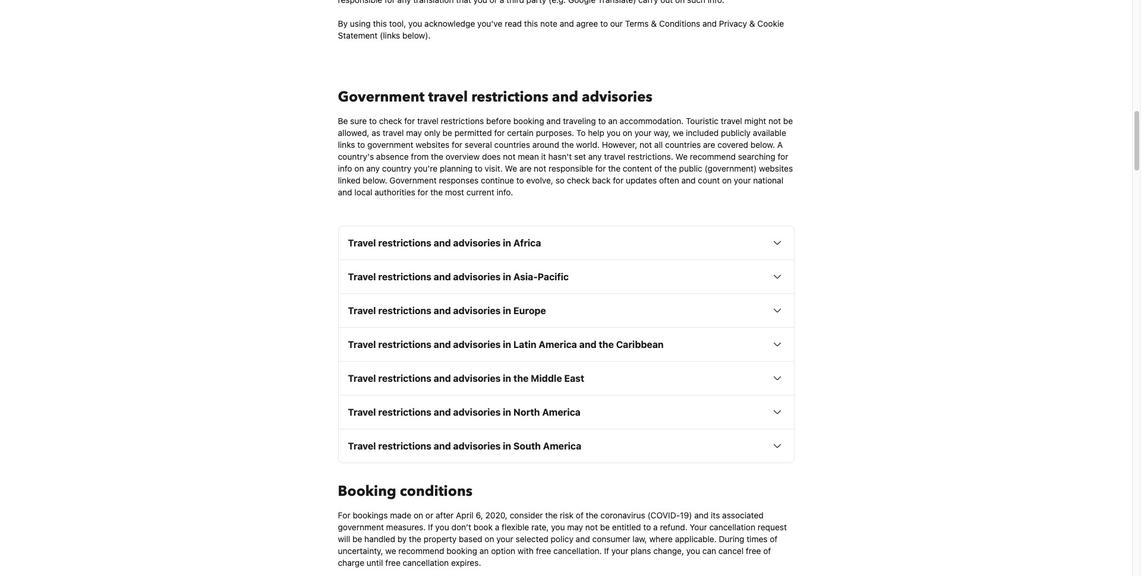 Task type: vqa. For each thing, say whether or not it's contained in the screenshot.
'in' in the What are the check-in and check-out times at Picalélouba? Dropdown Button
no



Task type: describe. For each thing, give the bounding box(es) containing it.
to left evolve,
[[517, 176, 524, 186]]

pacific
[[538, 272, 569, 283]]

0 vertical spatial cancellation
[[710, 523, 756, 533]]

for right back
[[613, 176, 624, 186]]

1 countries from the left
[[495, 140, 530, 150]]

and down travel restrictions and advisories in europe
[[434, 340, 451, 350]]

after
[[436, 511, 454, 521]]

often
[[660, 176, 680, 186]]

north
[[514, 407, 540, 418]]

1 horizontal spatial check
[[567, 176, 590, 186]]

travel restrictions and advisories in south america button
[[339, 430, 794, 463]]

a
[[778, 140, 783, 150]]

we inside for bookings made on or after april 6, 2020, consider the risk of the coronavirus (covid-19) and its associated government measures. if you don't book a flexible rate, you may not be entitled to a refund. your cancellation request will be handled by the property based on your selected policy and consumer law, where applicable. during times of uncertainty, we recommend booking an option with free cancellation. if your plans change, you can cancel free of charge until free cancellation expires.
[[386, 547, 396, 557]]

in for north
[[503, 407, 512, 418]]

you up policy
[[551, 523, 565, 533]]

travel restrictions and advisories in africa button
[[339, 227, 794, 260]]

6,
[[476, 511, 483, 521]]

to
[[577, 128, 586, 138]]

and up purposes.
[[547, 116, 561, 126]]

world.
[[576, 140, 600, 150]]

1 horizontal spatial if
[[604, 547, 610, 557]]

travel for travel restrictions and advisories in asia-pacific
[[348, 272, 376, 283]]

continue
[[481, 176, 514, 186]]

travel restrictions and advisories in south america
[[348, 441, 582, 452]]

to inside for bookings made on or after april 6, 2020, consider the risk of the coronavirus (covid-19) and its associated government measures. if you don't book a flexible rate, you may not be entitled to a refund. your cancellation request will be handled by the property based on your selected policy and consumer law, where applicable. during times of uncertainty, we recommend booking an option with free cancellation. if your plans change, you can cancel free of charge until free cancellation expires.
[[644, 523, 651, 533]]

for bookings made on or after april 6, 2020, consider the risk of the coronavirus (covid-19) and its associated government measures. if you don't book a flexible rate, you may not be entitled to a refund. your cancellation request will be handled by the property based on your selected policy and consumer law, where applicable. during times of uncertainty, we recommend booking an option with free cancellation. if your plans change, you can cancel free of charge until free cancellation expires.
[[338, 511, 787, 569]]

uncertainty,
[[338, 547, 383, 557]]

travel for travel restrictions and advisories in latin america and the caribbean
[[348, 340, 376, 350]]

1 vertical spatial we
[[505, 164, 518, 174]]

travel restrictions and advisories in asia-pacific button
[[339, 261, 794, 294]]

and down the linked
[[338, 187, 352, 198]]

america for south
[[543, 441, 582, 452]]

be
[[338, 116, 348, 126]]

with
[[518, 547, 534, 557]]

restrictions for travel restrictions and advisories in north america
[[378, 407, 432, 418]]

before
[[487, 116, 511, 126]]

the up back
[[609, 164, 621, 174]]

on up the however, on the top of the page
[[623, 128, 633, 138]]

not up evolve,
[[534, 164, 547, 174]]

not up available
[[769, 116, 782, 126]]

travel for travel restrictions and advisories in south america
[[348, 441, 376, 452]]

travel restrictions and advisories in latin america and the caribbean button
[[339, 328, 794, 362]]

travel restrictions and advisories in the middle east button
[[339, 362, 794, 396]]

on down (government)
[[723, 176, 732, 186]]

19)
[[680, 511, 693, 521]]

expires.
[[451, 559, 481, 569]]

coronavirus
[[601, 511, 646, 521]]

the right 'risk'
[[586, 511, 599, 521]]

1 vertical spatial any
[[367, 164, 380, 174]]

booking inside for bookings made on or after april 6, 2020, consider the risk of the coronavirus (covid-19) and its associated government measures. if you don't book a flexible rate, you may not be entitled to a refund. your cancellation request will be handled by the property based on your selected policy and consumer law, where applicable. during times of uncertainty, we recommend booking an option with free cancellation. if your plans change, you can cancel free of charge until free cancellation expires.
[[447, 547, 478, 557]]

america for latin
[[539, 340, 577, 350]]

the right by
[[409, 535, 422, 545]]

property
[[424, 535, 457, 545]]

advisories for south
[[453, 441, 501, 452]]

as
[[372, 128, 381, 138]]

where
[[650, 535, 673, 545]]

government inside be sure to check for travel restrictions before booking and traveling to an accommodation. touristic travel might not be allowed, as travel may only be permitted for certain purposes. to help you on your way, we included publicly available links to government websites for several countries around the world. however, not all countries are covered below. a country's absence from the overview does not mean it hasn't set any travel restrictions. we recommend searching for info on any country you're planning to visit. we are not responsible for the content of the public (government) websites linked below. government responses continue to evolve, so check back for updates often and count on your national and local authorities for the most current info.
[[390, 176, 437, 186]]

for down "you're"
[[418, 187, 428, 198]]

you down applicable.
[[687, 547, 701, 557]]

option
[[491, 547, 516, 557]]

touristic
[[686, 116, 719, 126]]

however,
[[602, 140, 638, 150]]

accommodation.
[[620, 116, 684, 126]]

and left privacy
[[703, 19, 717, 29]]

advisories for europe
[[453, 306, 501, 316]]

travel restrictions and advisories in europe button
[[339, 294, 794, 328]]

responses
[[439, 176, 479, 186]]

0 horizontal spatial if
[[428, 523, 433, 533]]

risk
[[560, 511, 574, 521]]

public
[[680, 164, 703, 174]]

0 vertical spatial we
[[676, 152, 688, 162]]

absence
[[376, 152, 409, 162]]

to left visit.
[[475, 164, 483, 174]]

allowed,
[[338, 128, 370, 138]]

south
[[514, 441, 541, 452]]

restrictions for travel restrictions and advisories in asia-pacific
[[378, 272, 432, 283]]

for up overview
[[452, 140, 463, 150]]

and up your
[[695, 511, 709, 521]]

be up consumer
[[601, 523, 610, 533]]

rate,
[[532, 523, 549, 533]]

government inside be sure to check for travel restrictions before booking and traveling to an accommodation. touristic travel might not be allowed, as travel may only be permitted for certain purposes. to help you on your way, we included publicly available links to government websites for several countries around the world. however, not all countries are covered below. a country's absence from the overview does not mean it hasn't set any travel restrictions. we recommend searching for info on any country you're planning to visit. we are not responsible for the content of the public (government) websites linked below. government responses continue to evolve, so check back for updates often and count on your national and local authorities for the most current info.
[[368, 140, 414, 150]]

an inside for bookings made on or after april 6, 2020, consider the risk of the coronavirus (covid-19) and its associated government measures. if you don't book a flexible rate, you may not be entitled to a refund. your cancellation request will be handled by the property based on your selected policy and consumer law, where applicable. during times of uncertainty, we recommend booking an option with free cancellation. if your plans change, you can cancel free of charge until free cancellation expires.
[[480, 547, 489, 557]]

1 this from the left
[[373, 19, 387, 29]]

statement
[[338, 30, 378, 41]]

consumer
[[593, 535, 631, 545]]

on down book
[[485, 535, 494, 545]]

and down the public
[[682, 176, 696, 186]]

flexible
[[502, 523, 529, 533]]

measures.
[[386, 523, 426, 533]]

travel for travel restrictions and advisories in north america
[[348, 407, 376, 418]]

from
[[411, 152, 429, 162]]

and right note
[[560, 19, 574, 29]]

does
[[482, 152, 501, 162]]

its
[[711, 511, 720, 521]]

around
[[533, 140, 560, 150]]

updates
[[626, 176, 657, 186]]

not right "does"
[[503, 152, 516, 162]]

content
[[623, 164, 653, 174]]

publicly
[[721, 128, 751, 138]]

may inside for bookings made on or after april 6, 2020, consider the risk of the coronavirus (covid-19) and its associated government measures. if you don't book a flexible rate, you may not be entitled to a refund. your cancellation request will be handled by the property based on your selected policy and consumer law, where applicable. during times of uncertainty, we recommend booking an option with free cancellation. if your plans change, you can cancel free of charge until free cancellation expires.
[[568, 523, 583, 533]]

your down accommodation.
[[635, 128, 652, 138]]

and down travel restrictions and advisories in africa
[[434, 272, 451, 283]]

2 a from the left
[[654, 523, 658, 533]]

america for north
[[543, 407, 581, 418]]

purposes.
[[536, 128, 575, 138]]

your down consumer
[[612, 547, 629, 557]]

included
[[686, 128, 719, 138]]

and up travel restrictions and advisories in asia-pacific
[[434, 238, 451, 249]]

policy
[[551, 535, 574, 545]]

and up cancellation.
[[576, 535, 590, 545]]

times
[[747, 535, 768, 545]]

the up "you're"
[[431, 152, 444, 162]]

travel restrictions and advisories in europe
[[348, 306, 546, 316]]

and up east
[[580, 340, 597, 350]]

an inside be sure to check for travel restrictions before booking and traveling to an accommodation. touristic travel might not be allowed, as travel may only be permitted for certain purposes. to help you on your way, we included publicly available links to government websites for several countries around the world. however, not all countries are covered below. a country's absence from the overview does not mean it hasn't set any travel restrictions. we recommend searching for info on any country you're planning to visit. we are not responsible for the content of the public (government) websites linked below. government responses continue to evolve, so check back for updates often and count on your national and local authorities for the most current info.
[[609, 116, 618, 126]]

and up traveling
[[552, 87, 579, 107]]

law,
[[633, 535, 647, 545]]

we inside be sure to check for travel restrictions before booking and traveling to an accommodation. touristic travel might not be allowed, as travel may only be permitted for certain purposes. to help you on your way, we included publicly available links to government websites for several countries around the world. however, not all countries are covered below. a country's absence from the overview does not mean it hasn't set any travel restrictions. we recommend searching for info on any country you're planning to visit. we are not responsible for the content of the public (government) websites linked below. government responses continue to evolve, so check back for updates often and count on your national and local authorities for the most current info.
[[673, 128, 684, 138]]

not up restrictions.
[[640, 140, 652, 150]]

and down travel restrictions and advisories in north america
[[434, 441, 451, 452]]

1 & from the left
[[651, 19, 657, 29]]

2 this from the left
[[524, 19, 538, 29]]

request
[[758, 523, 787, 533]]

handled
[[365, 535, 395, 545]]

bookings
[[353, 511, 388, 521]]

on down country's
[[355, 164, 364, 174]]

be up uncertainty,
[[353, 535, 362, 545]]

0 horizontal spatial free
[[386, 559, 401, 569]]

book
[[474, 523, 493, 533]]

consider
[[510, 511, 543, 521]]

visit.
[[485, 164, 503, 174]]

below).
[[403, 30, 431, 41]]

permitted
[[455, 128, 492, 138]]

the up often
[[665, 164, 677, 174]]

booking
[[338, 482, 397, 502]]

it
[[541, 152, 546, 162]]

restrictions for travel restrictions and advisories in south america
[[378, 441, 432, 452]]

and down travel restrictions and advisories in asia-pacific
[[434, 306, 451, 316]]

advisories for north
[[453, 407, 501, 418]]

be up available
[[784, 116, 793, 126]]

travel restrictions and advisories in north america button
[[339, 396, 794, 429]]

april
[[456, 511, 474, 521]]

travel restrictions and advisories in africa
[[348, 238, 541, 249]]

on left or
[[414, 511, 424, 521]]

links
[[338, 140, 355, 150]]

the inside 'travel restrictions and advisories in latin america and the caribbean' dropdown button
[[599, 340, 614, 350]]

for up back
[[596, 164, 606, 174]]

to inside the by using this tool, you acknowledge you've read this note and agree to our terms & conditions and privacy & cookie statement (links below).
[[601, 19, 608, 29]]

in for the
[[503, 374, 512, 384]]

national
[[754, 176, 784, 186]]

all
[[655, 140, 663, 150]]

country
[[382, 164, 412, 174]]

0 horizontal spatial are
[[520, 164, 532, 174]]

cancellation.
[[554, 547, 602, 557]]

cancel
[[719, 547, 744, 557]]

planning
[[440, 164, 473, 174]]



Task type: locate. For each thing, give the bounding box(es) containing it.
set
[[575, 152, 586, 162]]

booking up expires.
[[447, 547, 478, 557]]

way,
[[654, 128, 671, 138]]

not up consumer
[[586, 523, 598, 533]]

booking inside be sure to check for travel restrictions before booking and traveling to an accommodation. touristic travel might not be allowed, as travel may only be permitted for certain purposes. to help you on your way, we included publicly available links to government websites for several countries around the world. however, not all countries are covered below. a country's absence from the overview does not mean it hasn't set any travel restrictions. we recommend searching for info on any country you're planning to visit. we are not responsible for the content of the public (government) websites linked below. government responses continue to evolve, so check back for updates often and count on your national and local authorities for the most current info.
[[514, 116, 545, 126]]

0 horizontal spatial countries
[[495, 140, 530, 150]]

1 horizontal spatial cancellation
[[710, 523, 756, 533]]

you up below). at top
[[409, 19, 422, 29]]

you inside the by using this tool, you acknowledge you've read this note and agree to our terms & conditions and privacy & cookie statement (links below).
[[409, 19, 422, 29]]

travel for travel restrictions and advisories in the middle east
[[348, 374, 376, 384]]

by
[[398, 535, 407, 545]]

1 horizontal spatial we
[[676, 152, 688, 162]]

1 horizontal spatial we
[[673, 128, 684, 138]]

travel restrictions and advisories in latin america and the caribbean
[[348, 340, 664, 350]]

6 travel from the top
[[348, 407, 376, 418]]

0 horizontal spatial recommend
[[399, 547, 445, 557]]

sure
[[350, 116, 367, 126]]

government up the absence
[[368, 140, 414, 150]]

booking up certain
[[514, 116, 545, 126]]

an down based
[[480, 547, 489, 557]]

not
[[769, 116, 782, 126], [640, 140, 652, 150], [503, 152, 516, 162], [534, 164, 547, 174], [586, 523, 598, 533]]

1 horizontal spatial below.
[[751, 140, 776, 150]]

linked
[[338, 176, 361, 186]]

your up option
[[497, 535, 514, 545]]

to up country's
[[358, 140, 365, 150]]

the left 'risk'
[[546, 511, 558, 521]]

travel
[[429, 87, 468, 107], [417, 116, 439, 126], [721, 116, 743, 126], [383, 128, 404, 138], [604, 152, 626, 162]]

an
[[609, 116, 618, 126], [480, 547, 489, 557]]

your
[[635, 128, 652, 138], [734, 176, 751, 186], [497, 535, 514, 545], [612, 547, 629, 557]]

booking conditions
[[338, 482, 473, 502]]

1 horizontal spatial free
[[536, 547, 551, 557]]

will
[[338, 535, 350, 545]]

travel inside 'travel restrictions and advisories in latin america and the caribbean' dropdown button
[[348, 340, 376, 350]]

travel for travel restrictions and advisories in africa
[[348, 238, 376, 249]]

1 vertical spatial recommend
[[399, 547, 445, 557]]

if
[[428, 523, 433, 533], [604, 547, 610, 557]]

1 travel from the top
[[348, 238, 376, 249]]

government up sure
[[338, 87, 425, 107]]

1 horizontal spatial countries
[[666, 140, 701, 150]]

america inside dropdown button
[[543, 407, 581, 418]]

advisories for asia-
[[453, 272, 501, 283]]

2 vertical spatial america
[[543, 441, 582, 452]]

4 in from the top
[[503, 340, 512, 350]]

may inside be sure to check for travel restrictions before booking and traveling to an accommodation. touristic travel might not be allowed, as travel may only be permitted for certain purposes. to help you on your way, we included publicly available links to government websites for several countries around the world. however, not all countries are covered below. a country's absence from the overview does not mean it hasn't set any travel restrictions. we recommend searching for info on any country you're planning to visit. we are not responsible for the content of the public (government) websites linked below. government responses continue to evolve, so check back for updates often and count on your national and local authorities for the most current info.
[[406, 128, 422, 138]]

1 in from the top
[[503, 238, 512, 249]]

any down country's
[[367, 164, 380, 174]]

1 horizontal spatial are
[[704, 140, 716, 150]]

the left the caribbean at the right of the page
[[599, 340, 614, 350]]

a up where
[[654, 523, 658, 533]]

free right until
[[386, 559, 401, 569]]

2 & from the left
[[750, 19, 756, 29]]

your
[[690, 523, 708, 533]]

read
[[505, 19, 522, 29]]

(government)
[[705, 164, 757, 174]]

websites down the only
[[416, 140, 450, 150]]

0 vertical spatial government
[[368, 140, 414, 150]]

of right 'risk'
[[576, 511, 584, 521]]

you
[[409, 19, 422, 29], [607, 128, 621, 138], [436, 523, 449, 533], [551, 523, 565, 533], [687, 547, 701, 557]]

restrictions inside be sure to check for travel restrictions before booking and traveling to an accommodation. touristic travel might not be allowed, as travel may only be permitted for certain purposes. to help you on your way, we included publicly available links to government websites for several countries around the world. however, not all countries are covered below. a country's absence from the overview does not mean it hasn't set any travel restrictions. we recommend searching for info on any country you're planning to visit. we are not responsible for the content of the public (government) websites linked below. government responses continue to evolve, so check back for updates often and count on your national and local authorities for the most current info.
[[441, 116, 484, 126]]

& right terms
[[651, 19, 657, 29]]

and inside dropdown button
[[434, 407, 451, 418]]

in left europe
[[503, 306, 512, 316]]

for up the from
[[405, 116, 415, 126]]

0 vertical spatial check
[[379, 116, 402, 126]]

3 travel from the top
[[348, 306, 376, 316]]

0 vertical spatial booking
[[514, 116, 545, 126]]

recommend inside for bookings made on or after april 6, 2020, consider the risk of the coronavirus (covid-19) and its associated government measures. if you don't book a flexible rate, you may not be entitled to a refund. your cancellation request will be handled by the property based on your selected policy and consumer law, where applicable. during times of uncertainty, we recommend booking an option with free cancellation. if your plans change, you can cancel free of charge until free cancellation expires.
[[399, 547, 445, 557]]

websites up the national in the top right of the page
[[759, 164, 793, 174]]

of down times on the bottom of page
[[764, 547, 772, 557]]

in inside dropdown button
[[503, 407, 512, 418]]

terms
[[626, 19, 649, 29]]

of down restrictions.
[[655, 164, 663, 174]]

&
[[651, 19, 657, 29], [750, 19, 756, 29]]

1 vertical spatial check
[[567, 176, 590, 186]]

check up as
[[379, 116, 402, 126]]

and up travel restrictions and advisories in north america
[[434, 374, 451, 384]]

if down or
[[428, 523, 433, 533]]

by
[[338, 19, 348, 29]]

& left cookie
[[750, 19, 756, 29]]

0 vertical spatial america
[[539, 340, 577, 350]]

in for latin
[[503, 340, 512, 350]]

of inside be sure to check for travel restrictions before booking and traveling to an accommodation. touristic travel might not be allowed, as travel may only be permitted for certain purposes. to help you on your way, we included publicly available links to government websites for several countries around the world. however, not all countries are covered below. a country's absence from the overview does not mean it hasn't set any travel restrictions. we recommend searching for info on any country you're planning to visit. we are not responsible for the content of the public (government) websites linked below. government responses continue to evolve, so check back for updates often and count on your national and local authorities for the most current info.
[[655, 164, 663, 174]]

advisories up the 'help'
[[582, 87, 653, 107]]

1 vertical spatial below.
[[363, 176, 388, 186]]

in for europe
[[503, 306, 512, 316]]

travel inside travel restrictions and advisories in north america dropdown button
[[348, 407, 376, 418]]

2 horizontal spatial free
[[746, 547, 762, 557]]

for down before at the left of page
[[495, 128, 505, 138]]

in
[[503, 238, 512, 249], [503, 272, 512, 283], [503, 306, 512, 316], [503, 340, 512, 350], [503, 374, 512, 384], [503, 407, 512, 418], [503, 441, 512, 452]]

advisories
[[582, 87, 653, 107], [453, 238, 501, 249], [453, 272, 501, 283], [453, 306, 501, 316], [453, 340, 501, 350], [453, 374, 501, 384], [453, 407, 501, 418], [453, 441, 501, 452]]

0 horizontal spatial booking
[[447, 547, 478, 557]]

travel inside travel restrictions and advisories in asia-pacific dropdown button
[[348, 272, 376, 283]]

or
[[426, 511, 434, 521]]

1 horizontal spatial any
[[589, 152, 602, 162]]

charge
[[338, 559, 365, 569]]

in for south
[[503, 441, 512, 452]]

1 vertical spatial websites
[[759, 164, 793, 174]]

(links
[[380, 30, 400, 41]]

for
[[405, 116, 415, 126], [495, 128, 505, 138], [452, 140, 463, 150], [778, 152, 789, 162], [596, 164, 606, 174], [613, 176, 624, 186], [418, 187, 428, 198]]

free down times on the bottom of page
[[746, 547, 762, 557]]

any down world.
[[589, 152, 602, 162]]

1 vertical spatial an
[[480, 547, 489, 557]]

1 horizontal spatial an
[[609, 116, 618, 126]]

to left our
[[601, 19, 608, 29]]

0 vertical spatial may
[[406, 128, 422, 138]]

you up property
[[436, 523, 449, 533]]

0 horizontal spatial may
[[406, 128, 422, 138]]

1 horizontal spatial recommend
[[690, 152, 736, 162]]

0 horizontal spatial any
[[367, 164, 380, 174]]

below. up local
[[363, 176, 388, 186]]

if down consumer
[[604, 547, 610, 557]]

be sure to check for travel restrictions before booking and traveling to an accommodation. touristic travel might not be allowed, as travel may only be permitted for certain purposes. to help you on your way, we included publicly available links to government websites for several countries around the world. however, not all countries are covered below. a country's absence from the overview does not mean it hasn't set any travel restrictions. we recommend searching for info on any country you're planning to visit. we are not responsible for the content of the public (government) websites linked below. government responses continue to evolve, so check back for updates often and count on your national and local authorities for the most current info.
[[338, 116, 793, 198]]

are down included
[[704, 140, 716, 150]]

advisories inside dropdown button
[[453, 407, 501, 418]]

1 vertical spatial government
[[390, 176, 437, 186]]

we right way,
[[673, 128, 684, 138]]

0 vertical spatial below.
[[751, 140, 776, 150]]

in for africa
[[503, 238, 512, 249]]

1 vertical spatial we
[[386, 547, 396, 557]]

0 horizontal spatial a
[[495, 523, 500, 533]]

the left most on the left of page
[[431, 187, 443, 198]]

1 horizontal spatial a
[[654, 523, 658, 533]]

travel inside travel restrictions and advisories in africa dropdown button
[[348, 238, 376, 249]]

0 horizontal spatial cancellation
[[403, 559, 449, 569]]

0 vertical spatial an
[[609, 116, 618, 126]]

advisories for latin
[[453, 340, 501, 350]]

this up (links
[[373, 19, 387, 29]]

refund.
[[660, 523, 688, 533]]

so
[[556, 176, 565, 186]]

travel restrictions and advisories in north america
[[348, 407, 581, 418]]

advisories up travel restrictions and advisories in asia-pacific
[[453, 238, 501, 249]]

travel
[[348, 238, 376, 249], [348, 272, 376, 283], [348, 306, 376, 316], [348, 340, 376, 350], [348, 374, 376, 384], [348, 407, 376, 418], [348, 441, 376, 452]]

travel restrictions and advisories in asia-pacific
[[348, 272, 569, 283]]

0 vertical spatial any
[[589, 152, 602, 162]]

of down request at the right bottom of the page
[[770, 535, 778, 545]]

travel inside travel restrictions and advisories in europe dropdown button
[[348, 306, 376, 316]]

restrictions for travel restrictions and advisories in the middle east
[[378, 374, 432, 384]]

recommend down property
[[399, 547, 445, 557]]

tool,
[[389, 19, 406, 29]]

until
[[367, 559, 383, 569]]

0 horizontal spatial an
[[480, 547, 489, 557]]

advisories up travel restrictions and advisories in the middle east
[[453, 340, 501, 350]]

may left the only
[[406, 128, 422, 138]]

1 a from the left
[[495, 523, 500, 533]]

travel restrictions and advisories in the middle east
[[348, 374, 585, 384]]

we up the public
[[676, 152, 688, 162]]

overview
[[446, 152, 480, 162]]

countries down included
[[666, 140, 701, 150]]

travel for travel restrictions and advisories in europe
[[348, 306, 376, 316]]

0 horizontal spatial websites
[[416, 140, 450, 150]]

you've
[[478, 19, 503, 29]]

4 travel from the top
[[348, 340, 376, 350]]

1 horizontal spatial this
[[524, 19, 538, 29]]

government
[[338, 87, 425, 107], [390, 176, 437, 186]]

not inside for bookings made on or after april 6, 2020, consider the risk of the coronavirus (covid-19) and its associated government measures. if you don't book a flexible rate, you may not be entitled to a refund. your cancellation request will be handled by the property based on your selected policy and consumer law, where applicable. during times of uncertainty, we recommend booking an option with free cancellation. if your plans change, you can cancel free of charge until free cancellation expires.
[[586, 523, 598, 533]]

1 horizontal spatial websites
[[759, 164, 793, 174]]

country's
[[338, 152, 374, 162]]

the up hasn't
[[562, 140, 574, 150]]

for
[[338, 511, 351, 521]]

east
[[565, 374, 585, 384]]

0 vertical spatial we
[[673, 128, 684, 138]]

0 vertical spatial government
[[338, 87, 425, 107]]

0 vertical spatial recommend
[[690, 152, 736, 162]]

0 horizontal spatial below.
[[363, 176, 388, 186]]

restrictions inside dropdown button
[[378, 407, 432, 418]]

advisories up travel restrictions and advisories in europe
[[453, 272, 501, 283]]

restrictions for travel restrictions and advisories in africa
[[378, 238, 432, 249]]

may down 'risk'
[[568, 523, 583, 533]]

might
[[745, 116, 767, 126]]

1 vertical spatial if
[[604, 547, 610, 557]]

1 vertical spatial may
[[568, 523, 583, 533]]

1 vertical spatial cancellation
[[403, 559, 449, 569]]

hasn't
[[549, 152, 572, 162]]

6 in from the top
[[503, 407, 512, 418]]

based
[[459, 535, 483, 545]]

america right 'latin'
[[539, 340, 577, 350]]

recommend up (government)
[[690, 152, 736, 162]]

hotels information - accordion controls element
[[338, 226, 795, 464]]

0 horizontal spatial &
[[651, 19, 657, 29]]

be right the only
[[443, 128, 453, 138]]

and
[[560, 19, 574, 29], [703, 19, 717, 29], [552, 87, 579, 107], [547, 116, 561, 126], [682, 176, 696, 186], [338, 187, 352, 198], [434, 238, 451, 249], [434, 272, 451, 283], [434, 306, 451, 316], [434, 340, 451, 350], [580, 340, 597, 350], [434, 374, 451, 384], [434, 407, 451, 418], [434, 441, 451, 452], [695, 511, 709, 521], [576, 535, 590, 545]]

an up the however, on the top of the page
[[609, 116, 618, 126]]

count
[[698, 176, 720, 186]]

travel inside travel restrictions and advisories in the middle east dropdown button
[[348, 374, 376, 384]]

government
[[368, 140, 414, 150], [338, 523, 384, 533]]

we down handled
[[386, 547, 396, 557]]

for down a
[[778, 152, 789, 162]]

conditions
[[660, 19, 701, 29]]

check
[[379, 116, 402, 126], [567, 176, 590, 186]]

be
[[784, 116, 793, 126], [443, 128, 453, 138], [601, 523, 610, 533], [353, 535, 362, 545]]

5 travel from the top
[[348, 374, 376, 384]]

applicable.
[[675, 535, 717, 545]]

government inside for bookings made on or after april 6, 2020, consider the risk of the coronavirus (covid-19) and its associated government measures. if you don't book a flexible rate, you may not be entitled to a refund. your cancellation request will be handled by the property based on your selected policy and consumer law, where applicable. during times of uncertainty, we recommend booking an option with free cancellation. if your plans change, you can cancel free of charge until free cancellation expires.
[[338, 523, 384, 533]]

check down responsible
[[567, 176, 590, 186]]

1 vertical spatial america
[[543, 407, 581, 418]]

7 in from the top
[[503, 441, 512, 452]]

7 travel from the top
[[348, 441, 376, 452]]

privacy
[[720, 19, 748, 29]]

1 horizontal spatial booking
[[514, 116, 545, 126]]

1 horizontal spatial &
[[750, 19, 756, 29]]

booking
[[514, 116, 545, 126], [447, 547, 478, 557]]

covered
[[718, 140, 749, 150]]

europe
[[514, 306, 546, 316]]

you're
[[414, 164, 438, 174]]

0 horizontal spatial we
[[386, 547, 396, 557]]

advisories for africa
[[453, 238, 501, 249]]

2 countries from the left
[[666, 140, 701, 150]]

restrictions for travel restrictions and advisories in europe
[[378, 306, 432, 316]]

1 vertical spatial are
[[520, 164, 532, 174]]

advisories for the
[[453, 374, 501, 384]]

to up as
[[369, 116, 377, 126]]

certain
[[507, 128, 534, 138]]

this
[[373, 19, 387, 29], [524, 19, 538, 29]]

1 vertical spatial booking
[[447, 547, 478, 557]]

to up law,
[[644, 523, 651, 533]]

restrictions for travel restrictions and advisories in latin america and the caribbean
[[378, 340, 432, 350]]

2 travel from the top
[[348, 272, 376, 283]]

help
[[588, 128, 605, 138]]

responsible
[[549, 164, 593, 174]]

the left middle on the left bottom of the page
[[514, 374, 529, 384]]

restrictions.
[[628, 152, 674, 162]]

(covid-
[[648, 511, 680, 521]]

advisories down travel restrictions and advisories in north america
[[453, 441, 501, 452]]

mean
[[518, 152, 539, 162]]

0 horizontal spatial this
[[373, 19, 387, 29]]

government down bookings
[[338, 523, 384, 533]]

0 vertical spatial websites
[[416, 140, 450, 150]]

most
[[445, 187, 465, 198]]

are
[[704, 140, 716, 150], [520, 164, 532, 174]]

available
[[753, 128, 787, 138]]

plans
[[631, 547, 652, 557]]

1 vertical spatial government
[[338, 523, 384, 533]]

traveling
[[563, 116, 596, 126]]

2 in from the top
[[503, 272, 512, 283]]

recommend inside be sure to check for travel restrictions before booking and traveling to an accommodation. touristic travel might not be allowed, as travel may only be permitted for certain purposes. to help you on your way, we included publicly available links to government websites for several countries around the world. however, not all countries are covered below. a country's absence from the overview does not mean it hasn't set any travel restrictions. we recommend searching for info on any country you're planning to visit. we are not responsible for the content of the public (government) websites linked below. government responses continue to evolve, so check back for updates often and count on your national and local authorities for the most current info.
[[690, 152, 736, 162]]

travel inside travel restrictions and advisories in south america dropdown button
[[348, 441, 376, 452]]

to up the 'help'
[[599, 116, 606, 126]]

the inside travel restrictions and advisories in the middle east dropdown button
[[514, 374, 529, 384]]

in for asia-
[[503, 272, 512, 283]]

you inside be sure to check for travel restrictions before booking and traveling to an accommodation. touristic travel might not be allowed, as travel may only be permitted for certain purposes. to help you on your way, we included publicly available links to government websites for several countries around the world. however, not all countries are covered below. a country's absence from the overview does not mean it hasn't set any travel restrictions. we recommend searching for info on any country you're planning to visit. we are not responsible for the content of the public (government) websites linked below. government responses continue to evolve, so check back for updates often and count on your national and local authorities for the most current info.
[[607, 128, 621, 138]]

don't
[[452, 523, 472, 533]]

america
[[539, 340, 577, 350], [543, 407, 581, 418], [543, 441, 582, 452]]

change,
[[654, 547, 685, 557]]

cancellation up 'during'
[[710, 523, 756, 533]]

agree
[[577, 19, 598, 29]]

0 horizontal spatial we
[[505, 164, 518, 174]]

1 horizontal spatial may
[[568, 523, 583, 533]]

3 in from the top
[[503, 306, 512, 316]]

cancellation down property
[[403, 559, 449, 569]]

are down mean
[[520, 164, 532, 174]]

in left africa
[[503, 238, 512, 249]]

0 horizontal spatial check
[[379, 116, 402, 126]]

0 vertical spatial are
[[704, 140, 716, 150]]

0 vertical spatial if
[[428, 523, 433, 533]]

your down (government)
[[734, 176, 751, 186]]

2020,
[[486, 511, 508, 521]]

we
[[673, 128, 684, 138], [386, 547, 396, 557]]

associated
[[723, 511, 764, 521]]

5 in from the top
[[503, 374, 512, 384]]

free
[[536, 547, 551, 557], [746, 547, 762, 557], [386, 559, 401, 569]]

you up the however, on the top of the page
[[607, 128, 621, 138]]

advisories up travel restrictions and advisories in north america
[[453, 374, 501, 384]]

below. up searching
[[751, 140, 776, 150]]

advisories down travel restrictions and advisories in the middle east
[[453, 407, 501, 418]]



